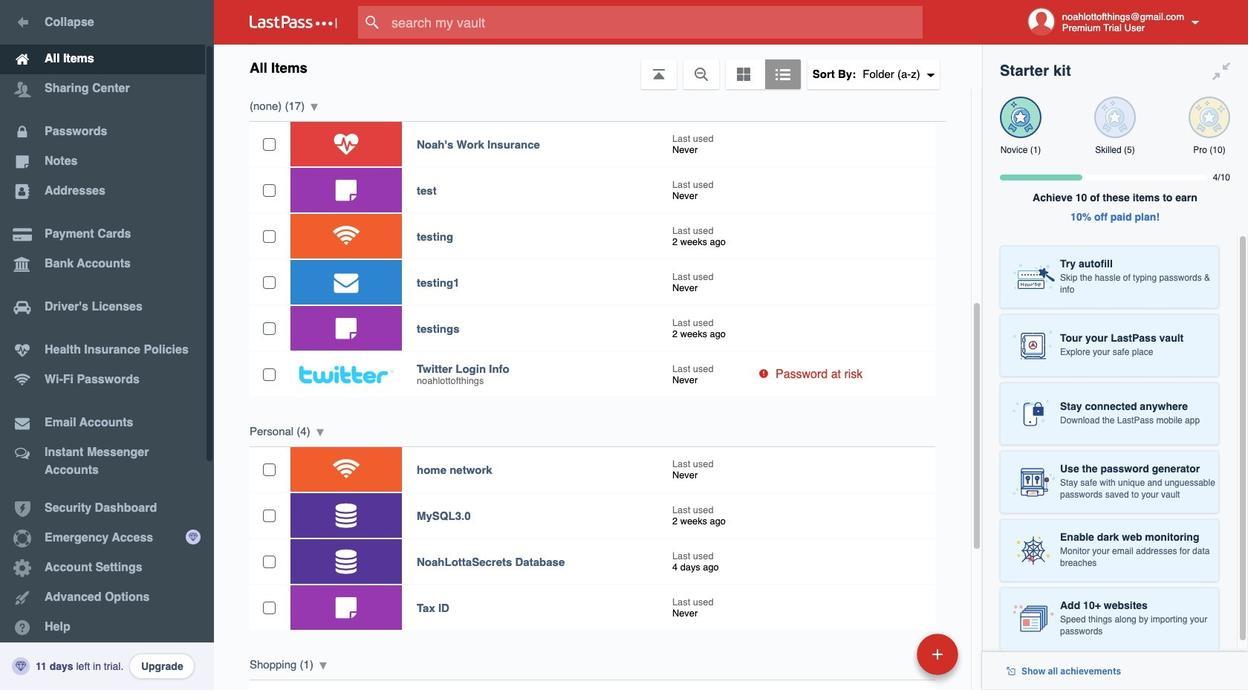 Task type: describe. For each thing, give the bounding box(es) containing it.
search my vault text field
[[358, 6, 952, 39]]

new item element
[[815, 633, 964, 676]]

new item navigation
[[815, 630, 968, 691]]



Task type: locate. For each thing, give the bounding box(es) containing it.
main navigation navigation
[[0, 0, 214, 691]]

vault options navigation
[[214, 45, 983, 89]]

Search search field
[[358, 6, 952, 39]]

lastpass image
[[250, 16, 337, 29]]



Task type: vqa. For each thing, say whether or not it's contained in the screenshot.
New Item navigation
yes



